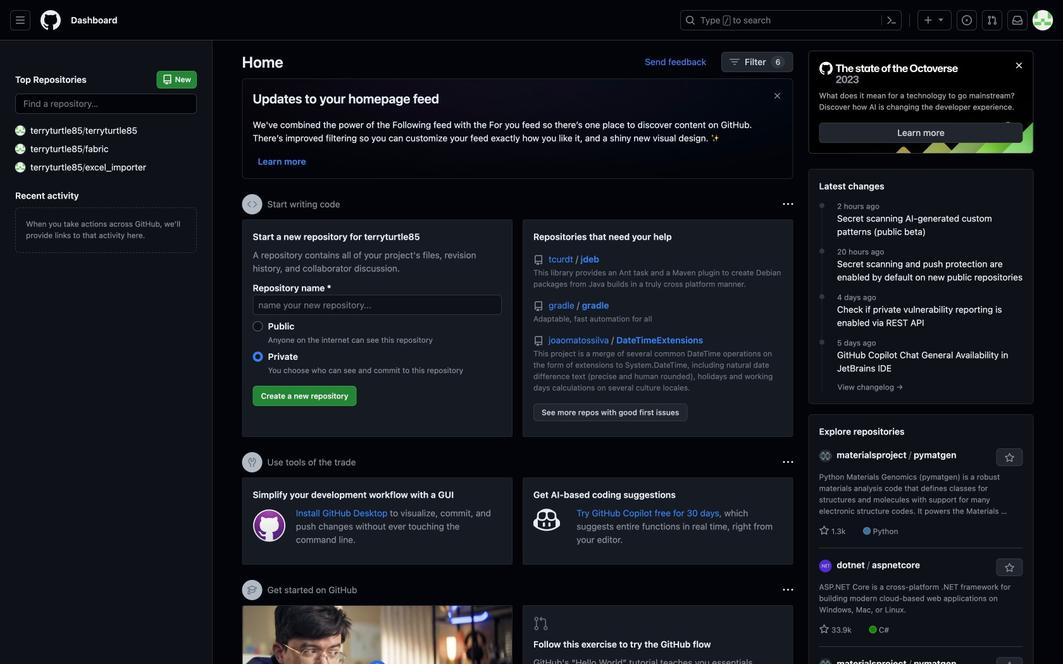 Task type: describe. For each thing, give the bounding box(es) containing it.
why am i seeing this? image for the repositories that need your help element
[[784, 199, 794, 210]]

name your new repository... text field
[[253, 295, 502, 315]]

what is github? image
[[243, 607, 512, 665]]

star image for @materialsproject profile icon
[[820, 526, 830, 536]]

why am i seeing this? image
[[784, 458, 794, 468]]

1 horizontal spatial git pull request image
[[988, 15, 998, 25]]

2 dot fill image from the top
[[818, 292, 828, 302]]

git pull request image inside try the github flow element
[[534, 617, 549, 632]]

notifications image
[[1013, 15, 1023, 25]]

@materialsproject profile image
[[820, 450, 832, 463]]

1 dot fill image from the top
[[818, 201, 828, 211]]

issue opened image
[[963, 15, 973, 25]]

repo image
[[534, 302, 544, 312]]

explore element
[[809, 51, 1034, 665]]

github desktop image
[[253, 510, 286, 543]]

what is github? element
[[242, 606, 513, 665]]

repositories that need your help element
[[523, 220, 794, 438]]

plus image
[[924, 15, 934, 25]]

1 repo image from the top
[[534, 256, 544, 266]]

get ai-based coding suggestions element
[[523, 478, 794, 566]]

homepage image
[[41, 10, 61, 30]]

fabric image
[[15, 144, 25, 154]]

star this repository image
[[1005, 662, 1015, 665]]

filter image
[[730, 57, 740, 67]]

mortar board image
[[247, 586, 257, 596]]

x image
[[773, 91, 783, 101]]

1 dot fill image from the top
[[818, 246, 828, 257]]

triangle down image
[[937, 14, 947, 24]]



Task type: vqa. For each thing, say whether or not it's contained in the screenshot.
Issue Opened image at right top
yes



Task type: locate. For each thing, give the bounding box(es) containing it.
1 vertical spatial dot fill image
[[818, 292, 828, 302]]

code image
[[247, 199, 257, 210]]

star this repository image
[[1005, 454, 1015, 464], [1005, 564, 1015, 574]]

1 why am i seeing this? image from the top
[[784, 199, 794, 210]]

none radio inside start a new repository element
[[253, 352, 263, 362]]

command palette image
[[887, 15, 897, 25]]

None radio
[[253, 322, 263, 332]]

dot fill image
[[818, 201, 828, 211], [818, 292, 828, 302]]

1 vertical spatial star image
[[820, 625, 830, 635]]

explore repositories navigation
[[809, 415, 1034, 665]]

terryturtle85 image
[[15, 126, 25, 136]]

repo image
[[534, 256, 544, 266], [534, 337, 544, 347]]

2 why am i seeing this? image from the top
[[784, 586, 794, 596]]

excel_importer image
[[15, 162, 25, 173]]

why am i seeing this? image
[[784, 199, 794, 210], [784, 586, 794, 596]]

2 repo image from the top
[[534, 337, 544, 347]]

simplify your development workflow with a gui element
[[242, 478, 513, 566]]

star image
[[820, 526, 830, 536], [820, 625, 830, 635]]

Top Repositories search field
[[15, 94, 197, 114]]

dot fill image
[[818, 246, 828, 257], [818, 338, 828, 348]]

2 star this repository image from the top
[[1005, 564, 1015, 574]]

1 star image from the top
[[820, 526, 830, 536]]

2 dot fill image from the top
[[818, 338, 828, 348]]

1 vertical spatial why am i seeing this? image
[[784, 586, 794, 596]]

0 vertical spatial star this repository image
[[1005, 454, 1015, 464]]

1 vertical spatial dot fill image
[[818, 338, 828, 348]]

star this repository image for @dotnet profile 'image' on the right of page
[[1005, 564, 1015, 574]]

repo image down repo icon
[[534, 337, 544, 347]]

github logo image
[[820, 61, 959, 85]]

0 vertical spatial dot fill image
[[818, 201, 828, 211]]

close image
[[1015, 60, 1025, 71]]

repo image up repo icon
[[534, 256, 544, 266]]

none radio inside start a new repository element
[[253, 322, 263, 332]]

0 vertical spatial dot fill image
[[818, 246, 828, 257]]

2 star image from the top
[[820, 625, 830, 635]]

0 horizontal spatial git pull request image
[[534, 617, 549, 632]]

0 vertical spatial repo image
[[534, 256, 544, 266]]

None radio
[[253, 352, 263, 362]]

git pull request image
[[988, 15, 998, 25], [534, 617, 549, 632]]

1 vertical spatial repo image
[[534, 337, 544, 347]]

try the github flow element
[[523, 606, 794, 665]]

1 star this repository image from the top
[[1005, 454, 1015, 464]]

@dotnet profile image
[[820, 560, 832, 573]]

star this repository image for @materialsproject profile icon
[[1005, 454, 1015, 464]]

why am i seeing this? image for try the github flow element
[[784, 586, 794, 596]]

0 vertical spatial star image
[[820, 526, 830, 536]]

star image for @dotnet profile 'image' on the right of page
[[820, 625, 830, 635]]

0 vertical spatial git pull request image
[[988, 15, 998, 25]]

1 vertical spatial git pull request image
[[534, 617, 549, 632]]

start a new repository element
[[242, 220, 513, 438]]

0 vertical spatial why am i seeing this? image
[[784, 199, 794, 210]]

Find a repository… text field
[[15, 94, 197, 114]]

1 vertical spatial star this repository image
[[1005, 564, 1015, 574]]

tools image
[[247, 458, 257, 468]]



